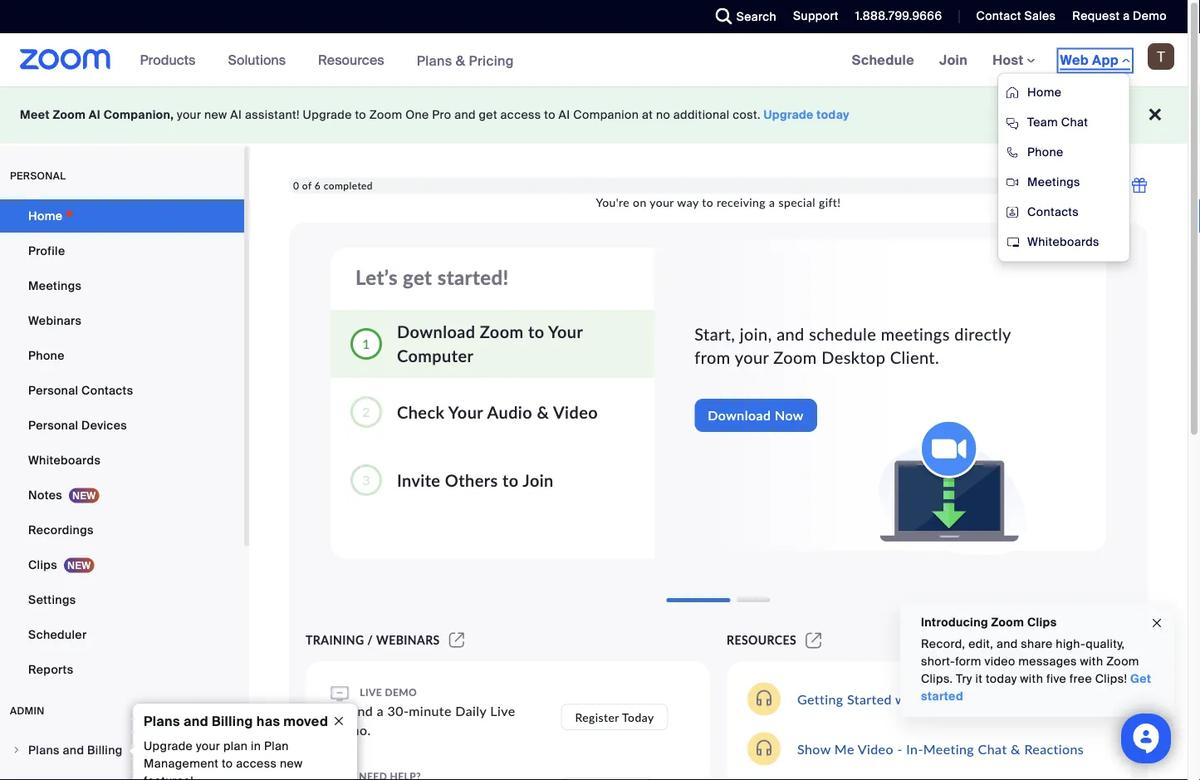 Task type: describe. For each thing, give the bounding box(es) containing it.
meetings inside navigation
[[1028, 174, 1081, 190]]

whiteboards inside the 'meetings' navigation
[[1028, 234, 1100, 250]]

1 vertical spatial video
[[858, 741, 894, 757]]

1 vertical spatial with
[[1021, 671, 1044, 687]]

invite
[[397, 470, 441, 490]]

video
[[985, 654, 1016, 669]]

your inside upgrade your plan in plan management to access new features!
[[196, 739, 220, 754]]

notes
[[28, 487, 62, 503]]

a for request a demo
[[1123, 8, 1130, 24]]

close image inside plans and billing has moved tooltip
[[326, 714, 352, 729]]

meetings navigation
[[840, 33, 1188, 262]]

upgrade your plan in plan management to access new features!
[[144, 739, 303, 780]]

phone inside the 'meetings' navigation
[[1028, 145, 1064, 160]]

devices
[[81, 417, 127, 433]]

reactions
[[1025, 741, 1084, 757]]

2 horizontal spatial upgrade
[[764, 107, 814, 123]]

recordings
[[28, 522, 94, 538]]

getting started with zoom
[[798, 691, 962, 707]]

try
[[956, 671, 973, 687]]

download for download now
[[708, 407, 771, 423]]

of
[[302, 179, 312, 191]]

upgrade today link
[[764, 107, 850, 123]]

minute
[[409, 702, 452, 719]]

1
[[362, 335, 370, 351]]

web app
[[1061, 51, 1119, 69]]

today inside meet zoom ai companion, footer
[[817, 107, 850, 123]]

companion
[[573, 107, 639, 123]]

now
[[775, 407, 804, 423]]

1 vertical spatial get
[[403, 265, 432, 289]]

get started link
[[921, 671, 1152, 704]]

quality,
[[1086, 636, 1125, 652]]

meet zoom ai companion, your new ai assistant! upgrade to zoom one pro and get access to ai companion at no additional cost. upgrade today
[[20, 107, 850, 123]]

settings
[[28, 592, 76, 607]]

reports link
[[0, 653, 244, 686]]

get inside meet zoom ai companion, footer
[[479, 107, 498, 123]]

demo.
[[331, 722, 371, 738]]

additional
[[674, 107, 730, 123]]

notes link
[[0, 479, 244, 512]]

download now button
[[695, 399, 817, 432]]

features!
[[144, 773, 194, 780]]

schedule
[[809, 324, 877, 344]]

plans for plans & pricing
[[417, 52, 452, 69]]

admin menu menu
[[0, 734, 244, 780]]

zoom inside 'record, edit, and share high-quality, short-form video messages with zoom clips. try it today with five free clips!'
[[1107, 654, 1140, 669]]

home inside the 'meetings' navigation
[[1028, 85, 1062, 100]]

and inside 'record, edit, and share high-quality, short-form video messages with zoom clips. try it today with five free clips!'
[[997, 636, 1018, 652]]

admin
[[10, 705, 45, 717]]

web
[[1061, 51, 1089, 69]]

zoom inside start, join, and schedule meetings directly from your zoom desktop client.
[[774, 348, 817, 368]]

start,
[[695, 324, 736, 344]]

access inside upgrade your plan in plan management to access new features!
[[236, 756, 277, 771]]

plans for plans and billing
[[28, 742, 60, 758]]

on
[[633, 195, 647, 209]]

join,
[[740, 324, 772, 344]]

resources button
[[318, 33, 392, 86]]

new inside upgrade your plan in plan management to access new features!
[[280, 756, 303, 771]]

getting
[[798, 691, 844, 707]]

to inside download zoom to your computer
[[528, 322, 545, 342]]

gift!
[[819, 195, 841, 209]]

1 horizontal spatial upgrade
[[303, 107, 352, 123]]

live
[[490, 702, 516, 719]]

1 vertical spatial home link
[[0, 199, 244, 233]]

search
[[737, 9, 777, 24]]

0 horizontal spatial video
[[553, 402, 598, 422]]

window new image
[[447, 633, 467, 647]]

join link
[[927, 33, 980, 86]]

sales
[[1025, 8, 1056, 24]]

and inside the plans and billing "menu item"
[[63, 742, 84, 758]]

clips.
[[921, 671, 953, 687]]

companion,
[[104, 107, 174, 123]]

one
[[406, 107, 429, 123]]

at
[[642, 107, 653, 123]]

contact
[[977, 8, 1022, 24]]

0 horizontal spatial whiteboards link
[[0, 444, 244, 477]]

live demo
[[357, 686, 417, 698]]

upgrade inside upgrade your plan in plan management to access new features!
[[144, 739, 193, 754]]

let's
[[356, 265, 398, 289]]

form
[[956, 654, 982, 669]]

1 vertical spatial a
[[769, 195, 775, 209]]

in
[[251, 739, 261, 754]]

scheduler
[[28, 627, 87, 642]]

reports
[[28, 662, 73, 677]]

1 horizontal spatial whiteboards link
[[999, 227, 1130, 257]]

2 ai from the left
[[230, 107, 242, 123]]

2 vertical spatial with
[[896, 691, 923, 707]]

from
[[695, 348, 731, 368]]

assistant!
[[245, 107, 300, 123]]

banner containing products
[[0, 33, 1188, 262]]

high-
[[1056, 636, 1086, 652]]

billing for plans and billing has moved
[[212, 712, 253, 730]]

personal devices link
[[0, 409, 244, 442]]

download for download zoom to your computer
[[397, 322, 476, 342]]

training
[[306, 633, 364, 647]]

meeting
[[924, 741, 975, 757]]

and inside start, join, and schedule meetings directly from your zoom desktop client.
[[777, 324, 805, 344]]

download zoom to your computer
[[397, 322, 583, 366]]

search button
[[703, 0, 781, 33]]

request a demo
[[1073, 8, 1167, 24]]

meet zoom ai companion, footer
[[0, 86, 1188, 144]]

join inside the 'meetings' navigation
[[940, 51, 968, 69]]

me
[[835, 741, 855, 757]]

demo
[[1133, 8, 1167, 24]]

has
[[256, 712, 280, 730]]

right image
[[12, 745, 22, 755]]

clips!
[[1096, 671, 1128, 687]]

special
[[779, 195, 816, 209]]

your inside download zoom to your computer
[[548, 322, 583, 342]]

/
[[368, 633, 373, 647]]

no
[[656, 107, 671, 123]]

0 vertical spatial phone link
[[999, 137, 1130, 167]]

1 horizontal spatial meetings link
[[999, 167, 1130, 197]]

show
[[798, 741, 831, 757]]

phone inside personal menu menu
[[28, 348, 65, 363]]

share
[[1021, 636, 1053, 652]]

1.888.799.9666
[[856, 8, 942, 24]]

register today button
[[561, 704, 669, 730]]

personal for personal devices
[[28, 417, 78, 433]]

show me video - in-meeting chat & reactions
[[798, 741, 1084, 757]]

free
[[1070, 671, 1093, 687]]

solutions button
[[228, 33, 293, 86]]



Task type: vqa. For each thing, say whether or not it's contained in the screenshot.
additional
yes



Task type: locate. For each thing, give the bounding box(es) containing it.
whiteboards inside personal menu menu
[[28, 452, 101, 468]]

zoom down "clips."
[[927, 691, 962, 707]]

introducing zoom clips
[[921, 614, 1057, 630]]

zoom up edit,
[[992, 614, 1025, 630]]

ai left companion
[[559, 107, 570, 123]]

with up free
[[1081, 654, 1104, 669]]

plans inside plans and billing has moved tooltip
[[144, 712, 180, 730]]

plans and billing menu item
[[0, 734, 244, 769]]

menu item
[[0, 771, 244, 780]]

0 vertical spatial whiteboards
[[1028, 234, 1100, 250]]

2 vertical spatial &
[[1011, 741, 1021, 757]]

a left special
[[769, 195, 775, 209]]

started!
[[438, 265, 509, 289]]

a left 30- in the left bottom of the page
[[377, 702, 384, 719]]

plans inside product information navigation
[[417, 52, 452, 69]]

personal menu menu
[[0, 199, 244, 688]]

1 horizontal spatial contacts
[[1028, 204, 1079, 220]]

1 horizontal spatial a
[[769, 195, 775, 209]]

1 vertical spatial your
[[449, 402, 483, 422]]

0 vertical spatial clips
[[28, 557, 57, 572]]

directly
[[955, 324, 1011, 344]]

you're on your way to receiving a special gift!
[[596, 195, 841, 209]]

billing inside the plans and billing "menu item"
[[87, 742, 123, 758]]

audio
[[487, 402, 533, 422]]

and right pro
[[455, 107, 476, 123]]

billing up plan
[[212, 712, 253, 730]]

new left the assistant!
[[204, 107, 227, 123]]

personal
[[10, 169, 66, 182]]

introducing
[[921, 614, 989, 630]]

record,
[[921, 636, 966, 652]]

1 vertical spatial home
[[28, 208, 63, 223]]

0 vertical spatial get
[[479, 107, 498, 123]]

zoom left one
[[369, 107, 402, 123]]

your right on
[[650, 195, 674, 209]]

0 horizontal spatial phone
[[28, 348, 65, 363]]

app
[[1093, 51, 1119, 69]]

0 horizontal spatial clips
[[28, 557, 57, 572]]

new down plan
[[280, 756, 303, 771]]

plans & pricing link
[[417, 52, 514, 69], [417, 52, 514, 69]]

solutions
[[228, 51, 286, 69]]

0 horizontal spatial upgrade
[[144, 739, 193, 754]]

0 horizontal spatial home
[[28, 208, 63, 223]]

today down video
[[986, 671, 1017, 687]]

phone
[[1028, 145, 1064, 160], [28, 348, 65, 363]]

home
[[1028, 85, 1062, 100], [28, 208, 63, 223]]

join left host
[[940, 51, 968, 69]]

1 personal from the top
[[28, 383, 78, 398]]

1 horizontal spatial clips
[[1028, 614, 1057, 630]]

1 horizontal spatial video
[[858, 741, 894, 757]]

0 horizontal spatial ai
[[89, 107, 101, 123]]

1 horizontal spatial plans
[[144, 712, 180, 730]]

2 horizontal spatial &
[[1011, 741, 1021, 757]]

download inside button
[[708, 407, 771, 423]]

1 horizontal spatial access
[[501, 107, 541, 123]]

personal
[[28, 383, 78, 398], [28, 417, 78, 433]]

a for attend a 30-minute daily live demo.
[[377, 702, 384, 719]]

team chat link
[[999, 108, 1130, 137]]

zoom up clips!
[[1107, 654, 1140, 669]]

getting started with zoom link
[[798, 691, 962, 707]]

team
[[1028, 115, 1059, 130]]

plans inside the plans and billing "menu item"
[[28, 742, 60, 758]]

to inside upgrade your plan in plan management to access new features!
[[222, 756, 233, 771]]

access down "in"
[[236, 756, 277, 771]]

your right companion,
[[177, 107, 201, 123]]

2 personal from the top
[[28, 417, 78, 433]]

plan
[[264, 739, 289, 754]]

to
[[355, 107, 366, 123], [544, 107, 556, 123], [702, 195, 714, 209], [528, 322, 545, 342], [503, 470, 519, 490], [222, 756, 233, 771]]

it
[[976, 671, 983, 687]]

join right "others"
[[523, 470, 554, 490]]

your
[[548, 322, 583, 342], [449, 402, 483, 422]]

meetings up contacts link
[[1028, 174, 1081, 190]]

personal inside personal contacts link
[[28, 383, 78, 398]]

meet
[[20, 107, 50, 123]]

2 horizontal spatial ai
[[559, 107, 570, 123]]

1 vertical spatial chat
[[978, 741, 1007, 757]]

personal contacts link
[[0, 374, 244, 407]]

your
[[177, 107, 201, 123], [650, 195, 674, 209], [735, 348, 769, 368], [196, 739, 220, 754]]

webinars
[[28, 313, 82, 328]]

home link up profile link at left top
[[0, 199, 244, 233]]

1 horizontal spatial meetings
[[1028, 174, 1081, 190]]

0 vertical spatial chat
[[1062, 115, 1088, 130]]

plans
[[417, 52, 452, 69], [144, 712, 180, 730], [28, 742, 60, 758]]

phone link down webinars link
[[0, 339, 244, 372]]

recordings link
[[0, 513, 244, 547]]

billing inside plans and billing has moved tooltip
[[212, 712, 253, 730]]

resources
[[727, 633, 797, 647]]

ai left companion,
[[89, 107, 101, 123]]

1 horizontal spatial ai
[[230, 107, 242, 123]]

home link up team chat
[[999, 78, 1130, 108]]

webinars link
[[0, 304, 244, 337]]

billing for plans and billing
[[87, 742, 123, 758]]

chat right team
[[1062, 115, 1088, 130]]

plans and billing has moved tooltip
[[129, 704, 357, 780]]

plans and billing
[[28, 742, 123, 758]]

and inside meet zoom ai companion, footer
[[455, 107, 476, 123]]

0 horizontal spatial home link
[[0, 199, 244, 233]]

0 horizontal spatial with
[[896, 691, 923, 707]]

0 horizontal spatial billing
[[87, 742, 123, 758]]

demo
[[385, 686, 417, 698]]

0 horizontal spatial new
[[204, 107, 227, 123]]

billing left management
[[87, 742, 123, 758]]

host button
[[993, 51, 1036, 69]]

your inside start, join, and schedule meetings directly from your zoom desktop client.
[[735, 348, 769, 368]]

1 horizontal spatial home link
[[999, 78, 1130, 108]]

product information navigation
[[128, 33, 527, 88]]

0 horizontal spatial plans
[[28, 742, 60, 758]]

1 horizontal spatial home
[[1028, 85, 1062, 100]]

scheduler link
[[0, 618, 244, 651]]

0 horizontal spatial meetings
[[28, 278, 82, 293]]

check
[[397, 402, 445, 422]]

in-
[[907, 741, 924, 757]]

0 horizontal spatial join
[[523, 470, 554, 490]]

1 vertical spatial today
[[986, 671, 1017, 687]]

0 horizontal spatial get
[[403, 265, 432, 289]]

plans up management
[[144, 712, 180, 730]]

way
[[677, 195, 699, 209]]

completed
[[324, 179, 373, 191]]

plans right right icon
[[28, 742, 60, 758]]

& left reactions
[[1011, 741, 1021, 757]]

and up video
[[997, 636, 1018, 652]]

record, edit, and share high-quality, short-form video messages with zoom clips. try it today with five free clips!
[[921, 636, 1140, 687]]

0 horizontal spatial chat
[[978, 741, 1007, 757]]

0 vertical spatial &
[[456, 52, 466, 69]]

with down "clips."
[[896, 691, 923, 707]]

0
[[293, 179, 299, 191]]

today inside 'record, edit, and share high-quality, short-form video messages with zoom clips. try it today with five free clips!'
[[986, 671, 1017, 687]]

personal up personal devices
[[28, 383, 78, 398]]

start, join, and schedule meetings directly from your zoom desktop client.
[[695, 324, 1011, 368]]

meetings link down the "team chat" "link"
[[999, 167, 1130, 197]]

download left the now
[[708, 407, 771, 423]]

host
[[993, 51, 1027, 69]]

computer
[[397, 346, 474, 366]]

phone link down team chat
[[999, 137, 1130, 167]]

get right 'let's'
[[403, 265, 432, 289]]

access down pricing
[[501, 107, 541, 123]]

0 vertical spatial close image
[[1151, 614, 1164, 633]]

& inside product information navigation
[[456, 52, 466, 69]]

meetings up webinars
[[28, 278, 82, 293]]

1 vertical spatial whiteboards link
[[0, 444, 244, 477]]

3
[[362, 471, 370, 488]]

& right the audio
[[537, 402, 549, 422]]

contact sales
[[977, 8, 1056, 24]]

short-
[[921, 654, 956, 669]]

& left pricing
[[456, 52, 466, 69]]

1 vertical spatial personal
[[28, 417, 78, 433]]

attend a 30-minute daily live demo.
[[331, 702, 516, 738]]

plans & pricing
[[417, 52, 514, 69]]

0 vertical spatial meetings
[[1028, 174, 1081, 190]]

join
[[940, 51, 968, 69], [523, 470, 554, 490]]

contacts inside personal menu menu
[[81, 383, 133, 398]]

0 vertical spatial today
[[817, 107, 850, 123]]

plans and billing has moved
[[144, 712, 328, 730]]

zoom inside download zoom to your computer
[[480, 322, 524, 342]]

1 horizontal spatial chat
[[1062, 115, 1088, 130]]

0 horizontal spatial meetings link
[[0, 269, 244, 302]]

0 vertical spatial billing
[[212, 712, 253, 730]]

0 vertical spatial video
[[553, 402, 598, 422]]

zoom right meet
[[53, 107, 86, 123]]

0 vertical spatial home link
[[999, 78, 1130, 108]]

0 vertical spatial plans
[[417, 52, 452, 69]]

and right join,
[[777, 324, 805, 344]]

1 vertical spatial clips
[[1028, 614, 1057, 630]]

0 horizontal spatial download
[[397, 322, 476, 342]]

0 vertical spatial with
[[1081, 654, 1104, 669]]

settings link
[[0, 583, 244, 616]]

0 vertical spatial new
[[204, 107, 227, 123]]

personal for personal contacts
[[28, 383, 78, 398]]

1 horizontal spatial get
[[479, 107, 498, 123]]

and up management
[[184, 712, 208, 730]]

contacts link
[[999, 197, 1130, 227]]

management
[[144, 756, 219, 771]]

plans up the meet zoom ai companion, your new ai assistant! upgrade to zoom one pro and get access to ai companion at no additional cost. upgrade today
[[417, 52, 452, 69]]

new inside meet zoom ai companion, footer
[[204, 107, 227, 123]]

1 horizontal spatial with
[[1021, 671, 1044, 687]]

1 vertical spatial whiteboards
[[28, 452, 101, 468]]

ai
[[89, 107, 101, 123], [230, 107, 242, 123], [559, 107, 570, 123]]

3 ai from the left
[[559, 107, 570, 123]]

home up profile
[[28, 208, 63, 223]]

0 vertical spatial whiteboards link
[[999, 227, 1130, 257]]

1 vertical spatial plans
[[144, 712, 180, 730]]

upgrade down product information navigation
[[303, 107, 352, 123]]

1 vertical spatial access
[[236, 756, 277, 771]]

chat right the meeting
[[978, 741, 1007, 757]]

0 vertical spatial phone
[[1028, 145, 1064, 160]]

2 vertical spatial a
[[377, 702, 384, 719]]

1 ai from the left
[[89, 107, 101, 123]]

1 vertical spatial download
[[708, 407, 771, 423]]

a left demo
[[1123, 8, 1130, 24]]

whiteboards link
[[999, 227, 1130, 257], [0, 444, 244, 477]]

zoom down schedule
[[774, 348, 817, 368]]

profile picture image
[[1148, 43, 1175, 70]]

0 vertical spatial download
[[397, 322, 476, 342]]

1 vertical spatial meetings
[[28, 278, 82, 293]]

your left plan
[[196, 739, 220, 754]]

phone down team
[[1028, 145, 1064, 160]]

personal inside personal devices link
[[28, 417, 78, 433]]

contacts inside the 'meetings' navigation
[[1028, 204, 1079, 220]]

zoom
[[53, 107, 86, 123], [369, 107, 402, 123], [480, 322, 524, 342], [774, 348, 817, 368], [992, 614, 1025, 630], [1107, 654, 1140, 669], [927, 691, 962, 707]]

download up computer
[[397, 322, 476, 342]]

close image
[[1151, 614, 1164, 633], [326, 714, 352, 729]]

1 vertical spatial meetings link
[[0, 269, 244, 302]]

upgrade right cost.
[[764, 107, 814, 123]]

attend
[[331, 702, 373, 719]]

0 of 6 completed
[[293, 179, 373, 191]]

1 vertical spatial phone link
[[0, 339, 244, 372]]

get right pro
[[479, 107, 498, 123]]

1 vertical spatial close image
[[326, 714, 352, 729]]

1 horizontal spatial billing
[[212, 712, 253, 730]]

1.888.799.9666 button
[[843, 0, 947, 33], [856, 8, 942, 24]]

chat inside "link"
[[1062, 115, 1088, 130]]

window new image
[[803, 633, 825, 647]]

cost.
[[733, 107, 761, 123]]

0 vertical spatial meetings link
[[999, 167, 1130, 197]]

zoom logo image
[[20, 49, 111, 70]]

chat
[[1062, 115, 1088, 130], [978, 741, 1007, 757]]

video right the audio
[[553, 402, 598, 422]]

upgrade up management
[[144, 739, 193, 754]]

1 horizontal spatial &
[[537, 402, 549, 422]]

get
[[1131, 671, 1152, 687]]

plans for plans and billing has moved
[[144, 712, 180, 730]]

today down schedule link
[[817, 107, 850, 123]]

2 vertical spatial plans
[[28, 742, 60, 758]]

and right right icon
[[63, 742, 84, 758]]

check your audio & video
[[397, 402, 598, 422]]

0 vertical spatial access
[[501, 107, 541, 123]]

whiteboards down contacts link
[[1028, 234, 1100, 250]]

download inside download zoom to your computer
[[397, 322, 476, 342]]

-
[[898, 741, 903, 757]]

1 horizontal spatial join
[[940, 51, 968, 69]]

others
[[445, 470, 498, 490]]

phone down webinars
[[28, 348, 65, 363]]

with
[[1081, 654, 1104, 669], [1021, 671, 1044, 687], [896, 691, 923, 707]]

ai left the assistant!
[[230, 107, 242, 123]]

a inside attend a 30-minute daily live demo.
[[377, 702, 384, 719]]

and inside plans and billing has moved tooltip
[[184, 712, 208, 730]]

1 vertical spatial contacts
[[81, 383, 133, 398]]

invite others to join
[[397, 470, 554, 490]]

0 horizontal spatial whiteboards
[[28, 452, 101, 468]]

plan
[[223, 739, 248, 754]]

0 vertical spatial personal
[[28, 383, 78, 398]]

your down join,
[[735, 348, 769, 368]]

1 vertical spatial new
[[280, 756, 303, 771]]

home inside personal menu menu
[[28, 208, 63, 223]]

1 horizontal spatial today
[[986, 671, 1017, 687]]

0 horizontal spatial your
[[449, 402, 483, 422]]

video left -
[[858, 741, 894, 757]]

your inside meet zoom ai companion, footer
[[177, 107, 201, 123]]

banner
[[0, 33, 1188, 262]]

2
[[362, 403, 370, 420]]

zoom down started!
[[480, 322, 524, 342]]

1 vertical spatial join
[[523, 470, 554, 490]]

2 horizontal spatial a
[[1123, 8, 1130, 24]]

1 horizontal spatial your
[[548, 322, 583, 342]]

0 horizontal spatial contacts
[[81, 383, 133, 398]]

whiteboards down personal devices
[[28, 452, 101, 468]]

with down messages
[[1021, 671, 1044, 687]]

0 horizontal spatial phone link
[[0, 339, 244, 372]]

resources
[[318, 51, 384, 69]]

1 horizontal spatial phone link
[[999, 137, 1130, 167]]

1 horizontal spatial download
[[708, 407, 771, 423]]

personal devices
[[28, 417, 127, 433]]

1 vertical spatial &
[[537, 402, 549, 422]]

meetings inside personal menu menu
[[28, 278, 82, 293]]

personal down personal contacts
[[28, 417, 78, 433]]

1 horizontal spatial close image
[[1151, 614, 1164, 633]]

request
[[1073, 8, 1120, 24]]

access inside meet zoom ai companion, footer
[[501, 107, 541, 123]]

2 horizontal spatial plans
[[417, 52, 452, 69]]

home up team
[[1028, 85, 1062, 100]]

personal contacts
[[28, 383, 133, 398]]

daily
[[456, 702, 487, 719]]

meetings link up webinars link
[[0, 269, 244, 302]]

clips up settings
[[28, 557, 57, 572]]

clips inside 'link'
[[28, 557, 57, 572]]

clips up share
[[1028, 614, 1057, 630]]

0 vertical spatial contacts
[[1028, 204, 1079, 220]]

0 vertical spatial join
[[940, 51, 968, 69]]



